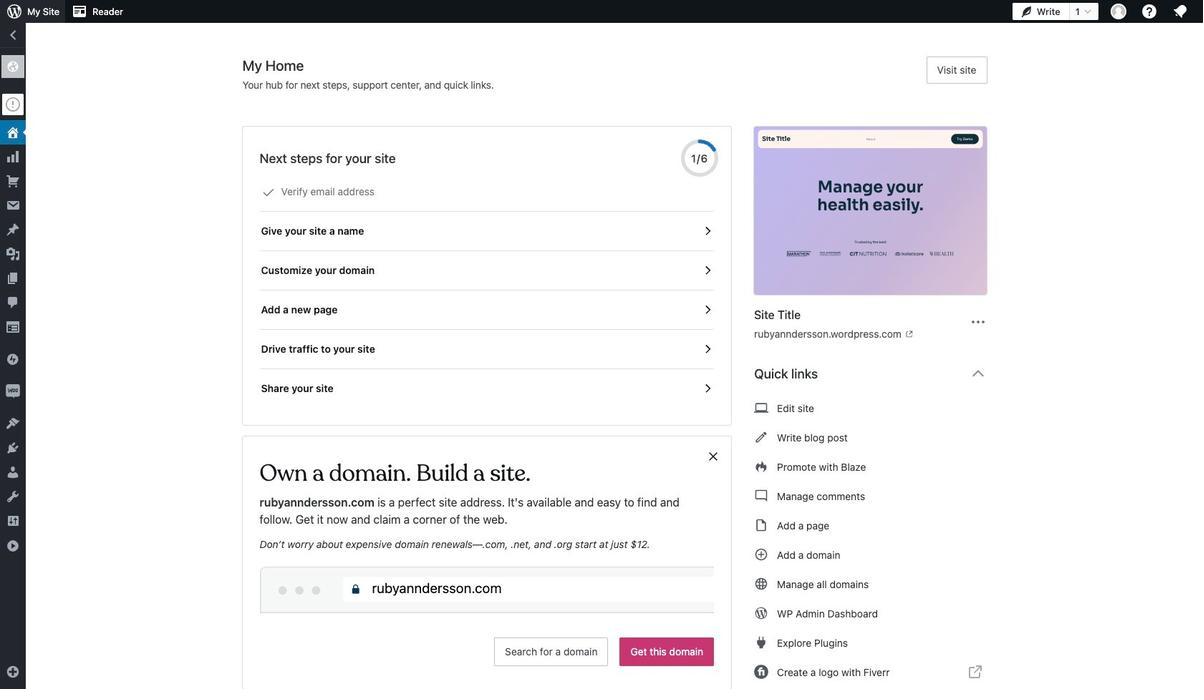 Task type: locate. For each thing, give the bounding box(es) containing it.
my profile image
[[1111, 4, 1127, 19]]

2 img image from the top
[[6, 385, 20, 399]]

progress bar
[[681, 140, 719, 177]]

img image
[[6, 352, 20, 367], [6, 385, 20, 399]]

dismiss domain name promotion image
[[707, 448, 720, 466]]

insert_drive_file image
[[754, 517, 769, 534]]

task enabled image
[[701, 225, 714, 238], [701, 264, 714, 277], [701, 304, 714, 317], [701, 343, 714, 356], [701, 382, 714, 395]]

1 vertical spatial img image
[[6, 385, 20, 399]]

edit image
[[754, 429, 769, 446]]

manage your notifications image
[[1172, 3, 1189, 20]]

1 task enabled image from the top
[[701, 225, 714, 238]]

3 task enabled image from the top
[[701, 304, 714, 317]]

0 vertical spatial img image
[[6, 352, 20, 367]]

2 task enabled image from the top
[[701, 264, 714, 277]]

main content
[[242, 57, 999, 690]]



Task type: describe. For each thing, give the bounding box(es) containing it.
help image
[[1141, 3, 1158, 20]]

more options for site site title image
[[970, 313, 987, 331]]

launchpad checklist element
[[260, 173, 714, 408]]

laptop image
[[754, 400, 769, 417]]

5 task enabled image from the top
[[701, 382, 714, 395]]

mode_comment image
[[754, 488, 769, 505]]

4 task enabled image from the top
[[701, 343, 714, 356]]

1 img image from the top
[[6, 352, 20, 367]]



Task type: vqa. For each thing, say whether or not it's contained in the screenshot.
first the Toggle menu icon from the bottom of the page
no



